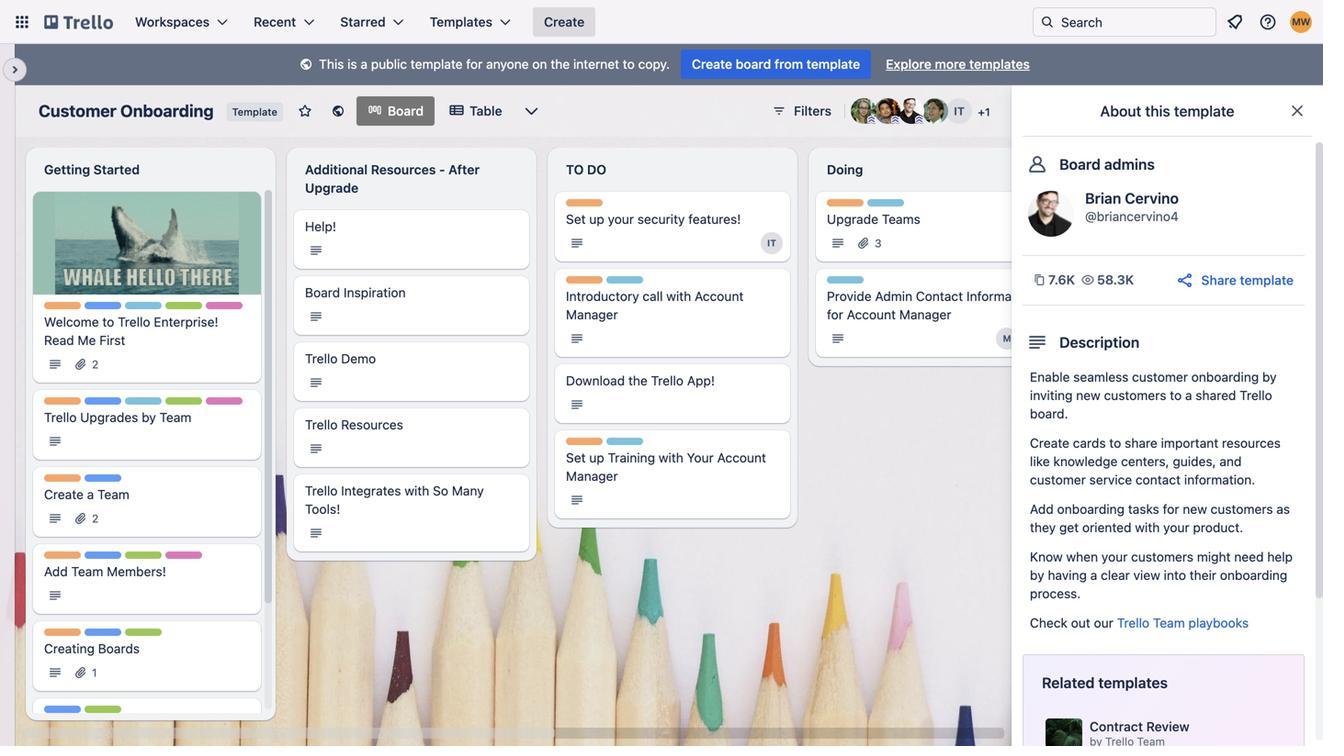Task type: describe. For each thing, give the bounding box(es) containing it.
so
[[433, 484, 448, 499]]

up for your
[[589, 212, 604, 227]]

started
[[93, 162, 140, 177]]

product.
[[1193, 520, 1243, 536]]

color: sky, title: "account manager" element up upgrade teams
[[867, 199, 904, 207]]

board inspiration
[[305, 285, 406, 300]]

it for the bottom color: pink, title: "it support" element
[[165, 553, 176, 566]]

trello left upgrades
[[44, 410, 77, 425]]

features!
[[688, 212, 741, 227]]

introductory call with account manager
[[566, 289, 744, 322]]

me
[[78, 333, 96, 348]]

templates button
[[419, 7, 522, 37]]

color: blue, title: "resource" element down creating
[[44, 707, 94, 720]]

it for enterprise! color: pink, title: "it support" element
[[206, 303, 216, 316]]

onboarding inside add onboarding tasks for new customers as they get oriented with your product.
[[1057, 502, 1125, 517]]

cervino
[[1125, 190, 1179, 207]]

team right upgrades
[[159, 410, 191, 425]]

anyone
[[486, 57, 529, 72]]

by inside know when your customers might need help by having a clear view into their onboarding process.
[[1030, 568, 1044, 583]]

recent button
[[243, 7, 326, 37]]

about this template
[[1100, 102, 1234, 120]]

it inside image
[[954, 105, 965, 118]]

andre gorte (andregorte) image
[[875, 98, 900, 124]]

1 vertical spatial it button
[[761, 232, 783, 255]]

resource down "add team members!" in the left bottom of the page
[[85, 630, 134, 643]]

brian cervino (briancervino4) image
[[899, 98, 924, 124]]

+
[[978, 106, 985, 119]]

template right from
[[806, 57, 860, 72]]

it tech (ittech7) image
[[761, 232, 783, 255]]

information
[[966, 289, 1034, 304]]

color: pink, title: "it support" element for team
[[206, 398, 262, 412]]

set up your security features!
[[566, 212, 741, 227]]

after
[[448, 162, 480, 177]]

template right public
[[411, 57, 463, 72]]

playbooks
[[1188, 616, 1249, 631]]

trello left demo
[[305, 351, 338, 367]]

read
[[44, 333, 74, 348]]

welcome to trello enterprise! read me first
[[44, 315, 218, 348]]

download the trello app! link
[[566, 372, 779, 390]]

set up your security features! link
[[566, 210, 779, 229]]

their
[[1190, 568, 1217, 583]]

set up training with your account manager
[[566, 451, 766, 484]]

0 vertical spatial it button
[[946, 98, 972, 124]]

2 vertical spatial color: pink, title: "it support" element
[[165, 552, 222, 566]]

related
[[1042, 675, 1095, 692]]

sm image
[[297, 56, 315, 74]]

color: sky, title: "account manager" element up training
[[606, 438, 643, 446]]

create for create cards to share important resources like knowledge centers, guides, and customer service contact information.
[[1030, 436, 1069, 451]]

is
[[347, 57, 357, 72]]

onboarding inside enable seamless customer onboarding by inviting new customers to a shared trello board.
[[1191, 370, 1259, 385]]

might
[[1197, 550, 1231, 565]]

with inside 'set up training with your account manager'
[[659, 451, 683, 466]]

support for trello upgrades by team
[[219, 399, 262, 412]]

resources for trello
[[341, 418, 403, 433]]

0 vertical spatial 1
[[985, 106, 990, 119]]

process.
[[1030, 587, 1081, 602]]

customers inside know when your customers might need help by having a clear view into their onboarding process.
[[1131, 550, 1193, 565]]

color: pink, title: "it support" element for enterprise!
[[206, 302, 262, 316]]

your for customers
[[1101, 550, 1128, 565]]

color: orange, title: "internal admin" element for creating boards
[[44, 629, 81, 637]]

to inside enable seamless customer onboarding by inviting new customers to a shared trello board.
[[1170, 388, 1182, 403]]

color: blue, title: "resource" element for team
[[85, 475, 134, 489]]

boards
[[98, 642, 140, 657]]

2 for to
[[92, 358, 99, 371]]

resource for by
[[85, 399, 134, 412]]

public image
[[331, 104, 345, 119]]

it support for welcome to trello enterprise! read me first
[[206, 303, 262, 316]]

upgrades
[[80, 410, 138, 425]]

templates
[[430, 14, 492, 29]]

integrates
[[341, 484, 401, 499]]

create for create
[[544, 14, 584, 29]]

color: orange, title: "internal admin" element for create a team
[[44, 475, 81, 482]]

additional resources - after upgrade
[[305, 162, 480, 196]]

filters button
[[766, 96, 837, 126]]

color: sky, title: "account manager" element up provide
[[827, 277, 864, 284]]

about
[[1100, 102, 1141, 120]]

with inside introductory call with account manager
[[666, 289, 691, 304]]

customers inside add onboarding tasks for new customers as they get oriented with your product.
[[1211, 502, 1273, 517]]

your inside add onboarding tasks for new customers as they get oriented with your product.
[[1163, 520, 1189, 536]]

tasks
[[1128, 502, 1159, 517]]

clear
[[1101, 568, 1130, 583]]

3
[[875, 237, 882, 250]]

like
[[1030, 454, 1050, 469]]

share template
[[1201, 273, 1294, 288]]

this
[[1145, 102, 1170, 120]]

0 vertical spatial the
[[551, 57, 570, 72]]

knowledge
[[1053, 454, 1118, 469]]

new inside enable seamless customer onboarding by inviting new customers to a shared trello board.
[[1076, 388, 1100, 403]]

color: blue, title: "resource" element down "add team members!" in the left bottom of the page
[[85, 629, 134, 643]]

information.
[[1184, 473, 1255, 488]]

out
[[1071, 616, 1090, 631]]

search image
[[1040, 15, 1055, 29]]

seamless
[[1073, 370, 1129, 385]]

back to home image
[[44, 7, 113, 37]]

it for color: pink, title: "it support" element associated with team
[[206, 399, 216, 412]]

many
[[452, 484, 484, 499]]

this member is an admin of this workspace. image
[[867, 116, 876, 124]]

help! link
[[305, 218, 518, 236]]

color: orange, title: "internal admin" element for upgrade teams
[[827, 199, 864, 207]]

upgrade teams link
[[827, 210, 1040, 229]]

introductory
[[566, 289, 639, 304]]

help!
[[305, 219, 336, 234]]

add for add onboarding tasks for new customers as they get oriented with your product.
[[1030, 502, 1054, 517]]

1 vertical spatial templates
[[1098, 675, 1168, 692]]

brian cervino link
[[1085, 190, 1179, 207]]

resources
[[1222, 436, 1281, 451]]

Doing text field
[[816, 155, 1051, 185]]

this is a public template for anyone on the internet to copy.
[[319, 57, 670, 72]]

teams
[[882, 212, 920, 227]]

to
[[566, 162, 584, 177]]

trello resources
[[305, 418, 403, 433]]

admins
[[1104, 156, 1155, 173]]

check
[[1030, 616, 1068, 631]]

explore more templates
[[886, 57, 1030, 72]]

trello demo link
[[305, 350, 518, 368]]

0 horizontal spatial 1
[[92, 667, 97, 680]]

2 vertical spatial it support
[[165, 553, 222, 566]]

oriented
[[1082, 520, 1131, 536]]

resource for trello
[[85, 303, 134, 316]]

as
[[1276, 502, 1290, 517]]

having
[[1048, 568, 1087, 583]]

for inside add onboarding tasks for new customers as they get oriented with your product.
[[1163, 502, 1179, 517]]

creating
[[44, 642, 95, 657]]

this member is an admin of this workspace. image
[[891, 116, 899, 124]]

shared
[[1196, 388, 1236, 403]]

related templates
[[1042, 675, 1168, 692]]

customize views image
[[522, 102, 541, 120]]

starred button
[[329, 7, 415, 37]]

call
[[643, 289, 663, 304]]

primary element
[[0, 0, 1323, 44]]

new inside add onboarding tasks for new customers as they get oriented with your product.
[[1183, 502, 1207, 517]]

2 for a
[[92, 513, 99, 526]]

enterprise!
[[154, 315, 218, 330]]

to inside welcome to trello enterprise! read me first
[[102, 315, 114, 330]]

to do
[[566, 162, 606, 177]]

a right is
[[361, 57, 368, 72]]

manager inside introductory call with account manager
[[566, 307, 618, 322]]

a inside enable seamless customer onboarding by inviting new customers to a shared trello board.
[[1185, 388, 1192, 403]]

do
[[587, 162, 606, 177]]

copy.
[[638, 57, 670, 72]]

it tech (ittech7) image
[[946, 98, 972, 124]]

template
[[232, 106, 277, 118]]

into
[[1164, 568, 1186, 583]]

board for board inspiration
[[305, 285, 340, 300]]

0 horizontal spatial templates
[[969, 57, 1030, 72]]

enable
[[1030, 370, 1070, 385]]

trello left app!
[[651, 373, 684, 389]]

trello inside enable seamless customer onboarding by inviting new customers to a shared trello board.
[[1240, 388, 1272, 403]]

cards
[[1073, 436, 1106, 451]]

account inside introductory call with account manager
[[695, 289, 744, 304]]

it inside icon
[[767, 238, 776, 249]]

amy freiderson (amyfreiderson) image
[[851, 98, 877, 124]]



Task type: vqa. For each thing, say whether or not it's contained in the screenshot.
THE COLOR: ORANGE, TITLE: "INTERNAL ADMIN" Element related to Creating Boards
yes



Task type: locate. For each thing, give the bounding box(es) containing it.
brian
[[1085, 190, 1121, 207]]

add inside add onboarding tasks for new customers as they get oriented with your product.
[[1030, 502, 1054, 517]]

first
[[99, 333, 125, 348]]

account down provide
[[847, 307, 896, 322]]

more
[[935, 57, 966, 72]]

0 vertical spatial for
[[466, 57, 483, 72]]

filters
[[794, 103, 831, 119]]

your left security
[[608, 212, 634, 227]]

0 vertical spatial upgrade
[[305, 181, 358, 196]]

manager for set up training with your account manager
[[566, 469, 618, 484]]

trello right our
[[1117, 616, 1150, 631]]

maria williams (mariawilliams94) image
[[1290, 11, 1312, 33]]

create up "add team members!" in the left bottom of the page
[[44, 487, 84, 503]]

color: blue, title: "resource" element down create a team
[[85, 552, 134, 566]]

color: sky, title: "account manager" element up the trello upgrades by team link
[[125, 398, 162, 405]]

to left share
[[1109, 436, 1121, 451]]

0 vertical spatial onboarding
[[1191, 370, 1259, 385]]

upgrade inside additional resources - after upgrade
[[305, 181, 358, 196]]

0 horizontal spatial customer
[[1030, 473, 1086, 488]]

resource for members!
[[85, 553, 134, 566]]

for down provide
[[827, 307, 843, 322]]

training
[[608, 451, 655, 466]]

color: orange, title: "internal admin" element up "add team members!" in the left bottom of the page
[[44, 552, 81, 560]]

Search field
[[1055, 8, 1216, 36]]

color: orange, title: "internal admin" element up welcome at the top left
[[44, 302, 81, 310]]

0 vertical spatial customers
[[1104, 388, 1166, 403]]

1 vertical spatial your
[[1163, 520, 1189, 536]]

1 vertical spatial 1
[[92, 667, 97, 680]]

create for create a team
[[44, 487, 84, 503]]

1 horizontal spatial it button
[[946, 98, 972, 124]]

color: orange, title: "internal admin" element up creating
[[44, 629, 81, 637]]

color: blue, title: "resource" element down upgrades
[[85, 475, 134, 489]]

with left your
[[659, 451, 683, 466]]

your inside know when your customers might need help by having a clear view into their onboarding process.
[[1101, 550, 1128, 565]]

color: orange, title: "internal admin" element for welcome to trello enterprise! read me first
[[44, 302, 81, 310]]

customer inside create cards to share important resources like knowledge centers, guides, and customer service contact information.
[[1030, 473, 1086, 488]]

with inside add onboarding tasks for new customers as they get oriented with your product.
[[1135, 520, 1160, 536]]

to inside create cards to share important resources like knowledge centers, guides, and customer service contact information.
[[1109, 436, 1121, 451]]

color: sky, title: "account manager" element up introductory
[[606, 277, 643, 284]]

2 down me
[[92, 358, 99, 371]]

customer
[[39, 101, 117, 121]]

color: blue, title: "resource" element down first
[[85, 398, 134, 412]]

by down know
[[1030, 568, 1044, 583]]

explore more templates link
[[875, 50, 1041, 79]]

1 horizontal spatial the
[[628, 373, 648, 389]]

upgrade
[[305, 181, 358, 196], [827, 212, 878, 227]]

0 vertical spatial up
[[589, 212, 604, 227]]

the right download
[[628, 373, 648, 389]]

create for create board from template
[[692, 57, 732, 72]]

0 vertical spatial by
[[1262, 370, 1277, 385]]

onboarding down the need
[[1220, 568, 1287, 583]]

trello up the tools! in the bottom of the page
[[305, 484, 338, 499]]

share
[[1201, 273, 1237, 288]]

new
[[1076, 388, 1100, 403], [1183, 502, 1207, 517]]

color: orange, title: "internal admin" element for set up training with your account manager
[[566, 438, 603, 446]]

1 vertical spatial board
[[1059, 156, 1101, 173]]

create inside "link"
[[44, 487, 84, 503]]

workspaces button
[[124, 7, 239, 37]]

add up creating
[[44, 565, 68, 580]]

upgrade down 'additional'
[[305, 181, 358, 196]]

trello upgrades by team link
[[44, 409, 250, 427]]

doing
[[827, 162, 863, 177]]

0 horizontal spatial for
[[466, 57, 483, 72]]

manager (manager194) image
[[996, 328, 1018, 350]]

board
[[388, 103, 424, 119], [1059, 156, 1101, 173], [305, 285, 340, 300]]

provide
[[827, 289, 872, 304]]

up down do
[[589, 212, 604, 227]]

contract review link
[[1042, 716, 1285, 747]]

starred
[[340, 14, 386, 29]]

1 vertical spatial by
[[142, 410, 156, 425]]

resource down first
[[85, 399, 134, 412]]

share template button
[[1176, 271, 1294, 290]]

onboarding
[[1191, 370, 1259, 385], [1057, 502, 1125, 517], [1220, 568, 1287, 583]]

your up clear
[[1101, 550, 1128, 565]]

create inside create cards to share important resources like knowledge centers, guides, and customer service contact information.
[[1030, 436, 1069, 451]]

2 up from the top
[[589, 451, 604, 466]]

1 horizontal spatial new
[[1183, 502, 1207, 517]]

a inside "link"
[[87, 487, 94, 503]]

view
[[1133, 568, 1160, 583]]

resources inside additional resources - after upgrade
[[371, 162, 436, 177]]

set down to
[[566, 212, 586, 227]]

+ 1
[[978, 106, 990, 119]]

with inside trello integrates with so many tools!
[[405, 484, 429, 499]]

2 vertical spatial your
[[1101, 550, 1128, 565]]

0 horizontal spatial add
[[44, 565, 68, 580]]

customers
[[1104, 388, 1166, 403], [1211, 502, 1273, 517], [1131, 550, 1193, 565]]

account right your
[[717, 451, 766, 466]]

account right call
[[695, 289, 744, 304]]

templates up contract review
[[1098, 675, 1168, 692]]

table link
[[438, 96, 513, 126]]

1 vertical spatial resources
[[341, 418, 403, 433]]

new down seamless
[[1076, 388, 1100, 403]]

color: sky, title: "account manager" element
[[867, 199, 904, 207], [606, 277, 643, 284], [827, 277, 864, 284], [125, 302, 162, 310], [125, 398, 162, 405], [606, 438, 643, 446]]

0 vertical spatial account
[[695, 289, 744, 304]]

resource down upgrades
[[85, 476, 134, 489]]

by inside enable seamless customer onboarding by inviting new customers to a shared trello board.
[[1262, 370, 1277, 385]]

brian cervino (briancervino4) image
[[1028, 191, 1074, 237]]

a up "add team members!" in the left bottom of the page
[[87, 487, 94, 503]]

customers inside enable seamless customer onboarding by inviting new customers to a shared trello board.
[[1104, 388, 1166, 403]]

know
[[1030, 550, 1063, 565]]

resources up 'integrates'
[[341, 418, 403, 433]]

team left members!
[[71, 565, 103, 580]]

color: pink, title: "it support" element
[[206, 302, 262, 316], [206, 398, 262, 412], [165, 552, 222, 566]]

manager for provide admin contact information for account manager
[[899, 307, 951, 322]]

this
[[319, 57, 344, 72]]

add up they
[[1030, 502, 1054, 517]]

onboarding up oriented
[[1057, 502, 1125, 517]]

2 horizontal spatial your
[[1163, 520, 1189, 536]]

58.3k
[[1097, 272, 1134, 288]]

introductory call with account manager link
[[566, 288, 779, 324]]

by up resources
[[1262, 370, 1277, 385]]

trello right shared
[[1240, 388, 1272, 403]]

description
[[1059, 334, 1139, 351]]

to left copy.
[[623, 57, 635, 72]]

1 horizontal spatial by
[[1030, 568, 1044, 583]]

1 down creating boards
[[92, 667, 97, 680]]

templates right more
[[969, 57, 1030, 72]]

account for set up training with your account manager
[[717, 451, 766, 466]]

check out our trello team playbooks
[[1030, 616, 1249, 631]]

bill lumbergh (billlumbergh2) image
[[922, 98, 948, 124]]

0 horizontal spatial upgrade
[[305, 181, 358, 196]]

2 vertical spatial customers
[[1131, 550, 1193, 565]]

2 vertical spatial account
[[717, 451, 766, 466]]

admin
[[875, 289, 912, 304]]

0 vertical spatial templates
[[969, 57, 1030, 72]]

getting
[[44, 162, 90, 177]]

template inside "button"
[[1240, 273, 1294, 288]]

with left so
[[405, 484, 429, 499]]

create inside button
[[544, 14, 584, 29]]

up inside 'set up training with your account manager'
[[589, 451, 604, 466]]

color: blue, title: "resource" element up first
[[85, 302, 134, 316]]

2 vertical spatial board
[[305, 285, 340, 300]]

1 vertical spatial add
[[44, 565, 68, 580]]

1 vertical spatial account
[[847, 307, 896, 322]]

1 vertical spatial 2
[[92, 513, 99, 526]]

0 horizontal spatial board
[[305, 285, 340, 300]]

2 horizontal spatial by
[[1262, 370, 1277, 385]]

1 vertical spatial customer
[[1030, 473, 1086, 488]]

board link
[[356, 96, 435, 126]]

customers up product.
[[1211, 502, 1273, 517]]

a left shared
[[1185, 388, 1192, 403]]

resources for additional
[[371, 162, 436, 177]]

color: blue, title: "resource" element for members!
[[85, 552, 134, 566]]

0 vertical spatial set
[[566, 212, 586, 227]]

resource for team
[[85, 476, 134, 489]]

color: orange, title: "internal admin" element up create a team
[[44, 475, 81, 482]]

0 horizontal spatial by
[[142, 410, 156, 425]]

create cards to share important resources like knowledge centers, guides, and customer service contact information.
[[1030, 436, 1281, 488]]

1 right it tech (ittech7) image
[[985, 106, 990, 119]]

customer down like
[[1030, 473, 1086, 488]]

team down into
[[1153, 616, 1185, 631]]

1 vertical spatial customers
[[1211, 502, 1273, 517]]

trello inside trello integrates with so many tools!
[[305, 484, 338, 499]]

board left the inspiration
[[305, 285, 340, 300]]

inviting
[[1030, 388, 1073, 403]]

for left the anyone
[[466, 57, 483, 72]]

team down trello upgrades by team on the left of page
[[97, 487, 129, 503]]

account inside 'set up training with your account manager'
[[717, 451, 766, 466]]

workspaces
[[135, 14, 210, 29]]

1 set from the top
[[566, 212, 586, 227]]

create left board
[[692, 57, 732, 72]]

1 horizontal spatial 1
[[985, 106, 990, 119]]

create up like
[[1030, 436, 1069, 451]]

color: orange, title: "internal admin" element up upgrade teams
[[827, 199, 864, 207]]

resources left - on the top of page
[[371, 162, 436, 177]]

2 set from the top
[[566, 451, 586, 466]]

1 vertical spatial it support
[[206, 399, 262, 412]]

0 vertical spatial add
[[1030, 502, 1054, 517]]

1 vertical spatial color: pink, title: "it support" element
[[206, 398, 262, 412]]

trello inside welcome to trello enterprise! read me first
[[118, 315, 150, 330]]

tools!
[[305, 502, 340, 517]]

important
[[1161, 436, 1218, 451]]

2 horizontal spatial for
[[1163, 502, 1179, 517]]

color: orange, title: "internal admin" element for add team members!
[[44, 552, 81, 560]]

1 vertical spatial the
[[628, 373, 648, 389]]

enable seamless customer onboarding by inviting new customers to a shared trello board.
[[1030, 370, 1277, 422]]

new up product.
[[1183, 502, 1207, 517]]

template right share
[[1240, 273, 1294, 288]]

1 horizontal spatial add
[[1030, 502, 1054, 517]]

resource down create a team
[[85, 553, 134, 566]]

1 horizontal spatial your
[[1101, 550, 1128, 565]]

create up "on"
[[544, 14, 584, 29]]

account inside provide admin contact information for account manager
[[847, 307, 896, 322]]

a inside know when your customers might need help by having a clear view into their onboarding process.
[[1090, 568, 1097, 583]]

0 horizontal spatial it button
[[761, 232, 783, 255]]

manager inside 'set up training with your account manager'
[[566, 469, 618, 484]]

on
[[532, 57, 547, 72]]

new users
[[165, 303, 223, 316], [165, 399, 223, 412], [125, 553, 182, 566], [125, 630, 182, 643], [85, 707, 142, 720]]

creating boards link
[[44, 640, 250, 659]]

support
[[219, 303, 262, 316], [219, 399, 262, 412], [179, 553, 222, 566]]

1 vertical spatial onboarding
[[1057, 502, 1125, 517]]

Board name text field
[[29, 96, 223, 126]]

open information menu image
[[1259, 13, 1277, 31]]

0 vertical spatial color: pink, title: "it support" element
[[206, 302, 262, 316]]

onboarding inside know when your customers might need help by having a clear view into their onboarding process.
[[1220, 568, 1287, 583]]

template right this
[[1174, 102, 1234, 120]]

contract review
[[1090, 720, 1190, 735]]

trello upgrades by team
[[44, 410, 191, 425]]

1 vertical spatial new
[[1183, 502, 1207, 517]]

inspiration
[[344, 285, 406, 300]]

resource down creating
[[44, 707, 94, 720]]

0 vertical spatial 2
[[92, 358, 99, 371]]

2 vertical spatial support
[[179, 553, 222, 566]]

set for set up your security features!
[[566, 212, 586, 227]]

customers up into
[[1131, 550, 1193, 565]]

0 vertical spatial it support
[[206, 303, 262, 316]]

customer inside enable seamless customer onboarding by inviting new customers to a shared trello board.
[[1132, 370, 1188, 385]]

account for provide admin contact information for account manager
[[847, 307, 896, 322]]

1 horizontal spatial templates
[[1098, 675, 1168, 692]]

upgrade up '3'
[[827, 212, 878, 227]]

create a team
[[44, 487, 129, 503]]

set left training
[[566, 451, 586, 466]]

0 vertical spatial customer
[[1132, 370, 1188, 385]]

add team members! link
[[44, 563, 250, 582]]

1 vertical spatial up
[[589, 451, 604, 466]]

team inside "link"
[[97, 487, 129, 503]]

1 vertical spatial support
[[219, 399, 262, 412]]

0 vertical spatial new
[[1076, 388, 1100, 403]]

onboarding
[[120, 101, 214, 121]]

for
[[466, 57, 483, 72], [827, 307, 843, 322], [1163, 502, 1179, 517]]

0 vertical spatial resources
[[371, 162, 436, 177]]

up left training
[[589, 451, 604, 466]]

this member is an admin of this board. image
[[915, 116, 923, 124]]

2 vertical spatial for
[[1163, 502, 1179, 517]]

color: orange, title: "internal admin" element for introductory call with account manager
[[566, 277, 603, 284]]

with down tasks
[[1135, 520, 1160, 536]]

create board from template link
[[681, 50, 871, 79]]

color: blue, title: "resource" element for by
[[85, 398, 134, 412]]

it support
[[206, 303, 262, 316], [206, 399, 262, 412], [165, 553, 222, 566]]

it
[[954, 105, 965, 118], [767, 238, 776, 249], [206, 303, 216, 316], [206, 399, 216, 412], [165, 553, 176, 566]]

by
[[1262, 370, 1277, 385], [142, 410, 156, 425], [1030, 568, 1044, 583]]

1 up from the top
[[589, 212, 604, 227]]

set for set up training with your account manager
[[566, 451, 586, 466]]

board
[[736, 57, 771, 72]]

1 horizontal spatial for
[[827, 307, 843, 322]]

brian cervino @briancervino4
[[1085, 190, 1179, 224]]

with right call
[[666, 289, 691, 304]]

it support for trello upgrades by team
[[206, 399, 262, 412]]

resource up first
[[85, 303, 134, 316]]

for inside provide admin contact information for account manager
[[827, 307, 843, 322]]

color: orange, title: "internal admin" element down to do
[[566, 199, 603, 207]]

Getting Started text field
[[33, 155, 268, 185]]

color: orange, title: "internal admin" element up introductory
[[566, 277, 603, 284]]

get
[[1059, 520, 1079, 536]]

need
[[1234, 550, 1264, 565]]

board for board
[[388, 103, 424, 119]]

trello down trello demo
[[305, 418, 338, 433]]

support for welcome to trello enterprise! read me first
[[219, 303, 262, 316]]

for right tasks
[[1163, 502, 1179, 517]]

creating boards
[[44, 642, 140, 657]]

star or unstar board image
[[298, 104, 312, 119]]

0 vertical spatial your
[[608, 212, 634, 227]]

color: orange, title: "internal admin" element for trello upgrades by team
[[44, 398, 81, 405]]

0 vertical spatial board
[[388, 103, 424, 119]]

1 horizontal spatial upgrade
[[827, 212, 878, 227]]

2 2 from the top
[[92, 513, 99, 526]]

color: lime, title: "new users" element
[[165, 302, 223, 316], [165, 398, 223, 412], [125, 552, 182, 566], [125, 629, 182, 643], [85, 707, 142, 720]]

2 vertical spatial onboarding
[[1220, 568, 1287, 583]]

upgrade teams
[[827, 212, 920, 227]]

app!
[[687, 373, 715, 389]]

by right upgrades
[[142, 410, 156, 425]]

up for training
[[589, 451, 604, 466]]

manager down contact
[[899, 307, 951, 322]]

0 vertical spatial support
[[219, 303, 262, 316]]

manager inside provide admin contact information for account manager
[[899, 307, 951, 322]]

provide admin contact information for account manager link
[[827, 288, 1040, 324]]

your for security
[[608, 212, 634, 227]]

color: orange, title: "internal admin" element up upgrades
[[44, 398, 81, 405]]

to left shared
[[1170, 388, 1182, 403]]

color: blue, title: "resource" element
[[85, 302, 134, 316], [85, 398, 134, 412], [85, 475, 134, 489], [85, 552, 134, 566], [85, 629, 134, 643], [44, 707, 94, 720]]

1 2 from the top
[[92, 358, 99, 371]]

internet
[[573, 57, 619, 72]]

the inside download the trello app! link
[[628, 373, 648, 389]]

your
[[608, 212, 634, 227], [1163, 520, 1189, 536], [1101, 550, 1128, 565]]

board.
[[1030, 407, 1068, 422]]

set inside 'set up training with your account manager'
[[566, 451, 586, 466]]

review
[[1146, 720, 1190, 735]]

1 horizontal spatial board
[[388, 103, 424, 119]]

board down public
[[388, 103, 424, 119]]

add for add team members!
[[44, 565, 68, 580]]

trello up first
[[118, 315, 150, 330]]

board for board admins
[[1059, 156, 1101, 173]]

manager down introductory
[[566, 307, 618, 322]]

1 vertical spatial upgrade
[[827, 212, 878, 227]]

download
[[566, 373, 625, 389]]

0 horizontal spatial new
[[1076, 388, 1100, 403]]

switch to… image
[[13, 13, 31, 31]]

color: sky, title: "account manager" element up the welcome to trello enterprise! read me first link
[[125, 302, 162, 310]]

additional
[[305, 162, 368, 177]]

provide admin contact information for account manager
[[827, 289, 1034, 322]]

board inspiration link
[[305, 284, 518, 302]]

0 notifications image
[[1224, 11, 1246, 33]]

to up first
[[102, 315, 114, 330]]

create
[[544, 14, 584, 29], [692, 57, 732, 72], [1030, 436, 1069, 451], [44, 487, 84, 503]]

TO DO text field
[[555, 155, 790, 185]]

0 horizontal spatial the
[[551, 57, 570, 72]]

2 vertical spatial by
[[1030, 568, 1044, 583]]

color: blue, title: "resource" element for trello
[[85, 302, 134, 316]]

2 down create a team
[[92, 513, 99, 526]]

1 vertical spatial for
[[827, 307, 843, 322]]

color: orange, title: "internal admin" element
[[566, 199, 603, 207], [827, 199, 864, 207], [566, 277, 603, 284], [44, 302, 81, 310], [44, 398, 81, 405], [566, 438, 603, 446], [44, 475, 81, 482], [44, 552, 81, 560], [44, 629, 81, 637]]

your left product.
[[1163, 520, 1189, 536]]

Additional Resources - After Upgrade text field
[[294, 155, 529, 203]]

customers down seamless
[[1104, 388, 1166, 403]]

color: orange, title: "internal admin" element down download
[[566, 438, 603, 446]]

and
[[1220, 454, 1242, 469]]

trello team playbooks link
[[1117, 616, 1249, 631]]

a left clear
[[1090, 568, 1097, 583]]

1 horizontal spatial customer
[[1132, 370, 1188, 385]]

2 horizontal spatial board
[[1059, 156, 1101, 173]]

1 vertical spatial set
[[566, 451, 586, 466]]

to
[[623, 57, 635, 72], [102, 315, 114, 330], [1170, 388, 1182, 403], [1109, 436, 1121, 451]]

0 horizontal spatial your
[[608, 212, 634, 227]]

public
[[371, 57, 407, 72]]



